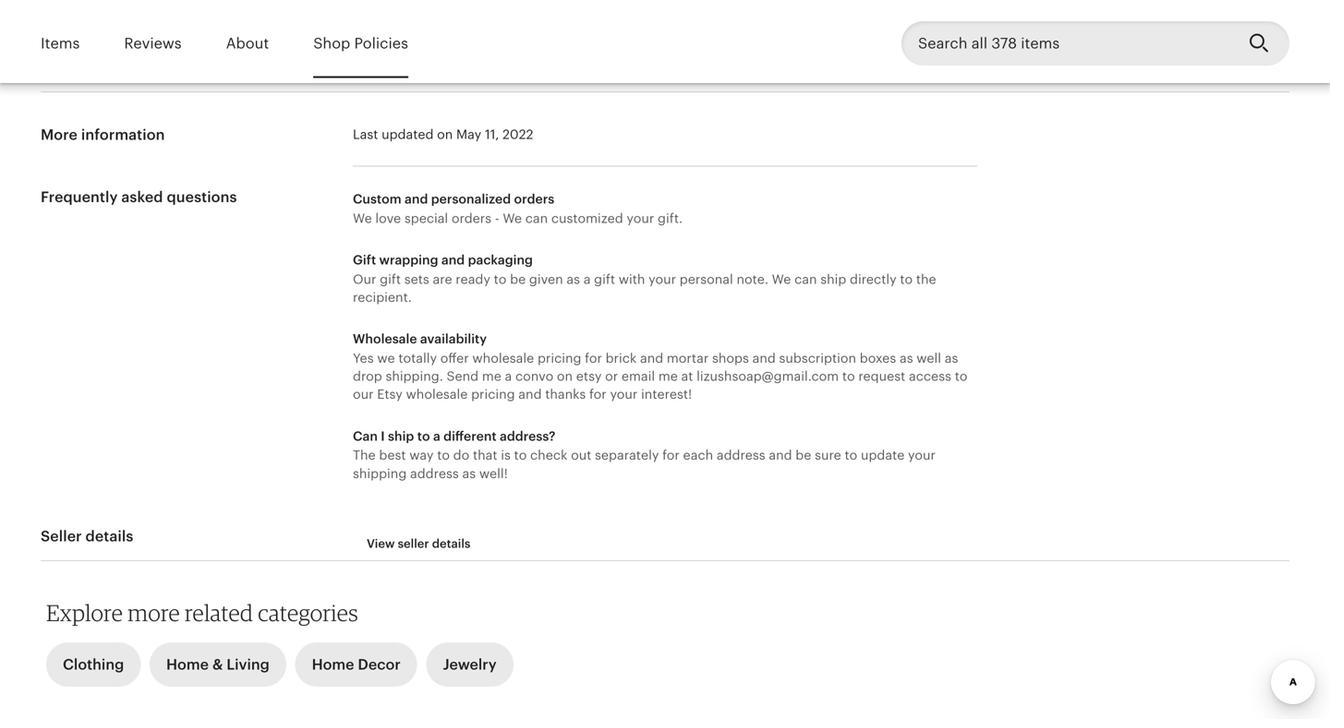 Task type: vqa. For each thing, say whether or not it's contained in the screenshot.
Reviews
yes



Task type: describe. For each thing, give the bounding box(es) containing it.
home decor button
[[295, 643, 417, 687]]

ship inside can i ship to a different address? the best way to do that is to  check out separately for each address and be sure to update your shipping address as well!
[[388, 429, 414, 444]]

custom
[[353, 192, 402, 207]]

check
[[530, 448, 568, 463]]

and up lizushsoap@gmail.com
[[753, 351, 776, 366]]

and up email
[[640, 351, 664, 366]]

given
[[529, 272, 563, 287]]

frequently
[[41, 189, 118, 206]]

as right well
[[945, 351, 958, 366]]

policies
[[354, 35, 408, 52]]

asked
[[121, 189, 163, 206]]

reviews link
[[124, 22, 182, 65]]

&
[[212, 657, 223, 674]]

directly
[[850, 272, 897, 287]]

sure
[[815, 448, 842, 463]]

and inside gift wrapping and packaging our gift sets are ready to be given as a gift with your personal note. we can ship directly to the recipient.
[[442, 253, 465, 267]]

related
[[185, 600, 253, 627]]

shipping
[[353, 466, 407, 481]]

to right the sure
[[845, 448, 858, 463]]

1 horizontal spatial wholesale
[[472, 351, 534, 366]]

more
[[128, 600, 180, 627]]

the
[[353, 448, 376, 463]]

recipient.
[[353, 290, 412, 305]]

special
[[405, 211, 448, 226]]

and inside custom and personalized orders we love special orders - we can customized your gift.
[[405, 192, 428, 207]]

as inside can i ship to a different address? the best way to do that is to  check out separately for each address and be sure to update your shipping address as well!
[[462, 466, 476, 481]]

clothing
[[63, 657, 124, 674]]

shop policies link
[[313, 22, 408, 65]]

-
[[495, 211, 500, 226]]

offer
[[441, 351, 469, 366]]

more information
[[41, 126, 165, 143]]

can inside custom and personalized orders we love special orders - we can customized your gift.
[[525, 211, 548, 226]]

we inside gift wrapping and packaging our gift sets are ready to be given as a gift with your personal note. we can ship directly to the recipient.
[[772, 272, 791, 287]]

is
[[501, 448, 511, 463]]

subscription
[[779, 351, 857, 366]]

a inside gift wrapping and packaging our gift sets are ready to be given as a gift with your personal note. we can ship directly to the recipient.
[[584, 272, 591, 287]]

send
[[447, 369, 479, 384]]

shipping.
[[386, 369, 443, 384]]

each
[[683, 448, 713, 463]]

seller
[[41, 528, 82, 545]]

ready
[[456, 272, 491, 287]]

home for home & living
[[166, 657, 209, 674]]

as inside gift wrapping and packaging our gift sets are ready to be given as a gift with your personal note. we can ship directly to the recipient.
[[567, 272, 580, 287]]

love
[[376, 211, 401, 226]]

drop
[[353, 369, 382, 384]]

a inside wholesale availability yes we totally offer wholesale pricing for brick and mortar shops and subscription boxes as well as drop shipping. send me a convo on etsy or email me at lizushsoap@gmail.com  to request access to our etsy wholesale pricing and thanks for your interest!
[[505, 369, 512, 384]]

packaging
[[468, 253, 533, 267]]

about
[[226, 35, 269, 52]]

0 vertical spatial for
[[585, 351, 602, 366]]

different
[[444, 429, 497, 444]]

mortar
[[667, 351, 709, 366]]

wholesale
[[353, 332, 417, 347]]

clothing button
[[46, 643, 141, 687]]

seller details view seller details
[[41, 528, 471, 551]]

1 horizontal spatial details
[[432, 537, 471, 551]]

address?
[[500, 429, 556, 444]]

i
[[381, 429, 385, 444]]

1 horizontal spatial we
[[503, 211, 522, 226]]

jewelry
[[443, 657, 497, 674]]

best
[[379, 448, 406, 463]]

about link
[[226, 22, 269, 65]]

thanks
[[545, 387, 586, 402]]

items link
[[41, 22, 80, 65]]

11,
[[485, 127, 499, 142]]

your inside wholesale availability yes we totally offer wholesale pricing for brick and mortar shops and subscription boxes as well as drop shipping. send me a convo on etsy or email me at lizushsoap@gmail.com  to request access to our etsy wholesale pricing and thanks for your interest!
[[610, 387, 638, 402]]

convo
[[516, 369, 554, 384]]

out
[[571, 448, 592, 463]]

etsy
[[377, 387, 403, 402]]

jewelry link
[[426, 638, 513, 687]]

gift.
[[658, 211, 683, 226]]

note.
[[737, 272, 769, 287]]

more
[[41, 126, 78, 143]]

shops
[[712, 351, 749, 366]]

living
[[227, 657, 270, 674]]

sets
[[404, 272, 429, 287]]

home for home decor
[[312, 657, 354, 674]]

and inside can i ship to a different address? the best way to do that is to  check out separately for each address and be sure to update your shipping address as well!
[[769, 448, 792, 463]]

your inside gift wrapping and packaging our gift sets are ready to be given as a gift with your personal note. we can ship directly to the recipient.
[[649, 272, 676, 287]]

on inside wholesale availability yes we totally offer wholesale pricing for brick and mortar shops and subscription boxes as well as drop shipping. send me a convo on etsy or email me at lizushsoap@gmail.com  to request access to our etsy wholesale pricing and thanks for your interest!
[[557, 369, 573, 384]]

email
[[622, 369, 655, 384]]

can i ship to a different address? the best way to do that is to  check out separately for each address and be sure to update your shipping address as well!
[[353, 429, 936, 481]]

jewelry button
[[426, 643, 513, 687]]

reviews
[[124, 35, 182, 52]]

gift wrapping and packaging our gift sets are ready to be given as a gift with your personal note. we can ship directly to the recipient.
[[353, 253, 937, 305]]

be inside gift wrapping and packaging our gift sets are ready to be given as a gift with your personal note. we can ship directly to the recipient.
[[510, 272, 526, 287]]

0 vertical spatial orders
[[514, 192, 555, 207]]

yes
[[353, 351, 374, 366]]

information
[[81, 126, 165, 143]]

your inside custom and personalized orders we love special orders - we can customized your gift.
[[627, 211, 654, 226]]

0 vertical spatial pricing
[[538, 351, 582, 366]]

updated
[[382, 127, 434, 142]]

to right access
[[955, 369, 968, 384]]

well!
[[479, 466, 508, 481]]

can inside gift wrapping and packaging our gift sets are ready to be given as a gift with your personal note. we can ship directly to the recipient.
[[795, 272, 817, 287]]

boxes
[[860, 351, 896, 366]]

to left 'the'
[[900, 272, 913, 287]]

view seller details link
[[353, 527, 485, 561]]



Task type: locate. For each thing, give the bounding box(es) containing it.
wrapping
[[379, 253, 438, 267]]

our
[[353, 272, 376, 287]]

1 vertical spatial pricing
[[471, 387, 515, 402]]

0 horizontal spatial be
[[510, 272, 526, 287]]

gift up recipient.
[[380, 272, 401, 287]]

can
[[525, 211, 548, 226], [795, 272, 817, 287]]

1 vertical spatial a
[[505, 369, 512, 384]]

for up etsy
[[585, 351, 602, 366]]

clothing link
[[46, 638, 141, 687]]

your down or
[[610, 387, 638, 402]]

as down the do
[[462, 466, 476, 481]]

that
[[473, 448, 498, 463]]

as right given
[[567, 272, 580, 287]]

1 horizontal spatial address
[[717, 448, 766, 463]]

orders
[[514, 192, 555, 207], [452, 211, 492, 226]]

1 horizontal spatial me
[[659, 369, 678, 384]]

2 horizontal spatial a
[[584, 272, 591, 287]]

home & living
[[166, 657, 270, 674]]

well
[[917, 351, 942, 366]]

1 horizontal spatial can
[[795, 272, 817, 287]]

orders up customized
[[514, 192, 555, 207]]

2 gift from the left
[[594, 272, 615, 287]]

pricing down "send"
[[471, 387, 515, 402]]

address
[[717, 448, 766, 463], [410, 466, 459, 481]]

details right "seller"
[[432, 537, 471, 551]]

your right with
[[649, 272, 676, 287]]

items
[[41, 35, 80, 52]]

1 horizontal spatial home
[[312, 657, 354, 674]]

on up thanks
[[557, 369, 573, 384]]

as
[[567, 272, 580, 287], [900, 351, 913, 366], [945, 351, 958, 366], [462, 466, 476, 481]]

home & living link
[[150, 638, 286, 687]]

your
[[627, 211, 654, 226], [649, 272, 676, 287], [610, 387, 638, 402], [908, 448, 936, 463]]

orders down personalized
[[452, 211, 492, 226]]

totally
[[399, 351, 437, 366]]

wholesale up convo
[[472, 351, 534, 366]]

0 horizontal spatial pricing
[[471, 387, 515, 402]]

customized
[[551, 211, 623, 226]]

view
[[367, 537, 395, 551]]

our
[[353, 387, 374, 402]]

0 vertical spatial address
[[717, 448, 766, 463]]

1 vertical spatial address
[[410, 466, 459, 481]]

ship right i
[[388, 429, 414, 444]]

0 horizontal spatial home
[[166, 657, 209, 674]]

0 vertical spatial be
[[510, 272, 526, 287]]

details
[[86, 528, 133, 545], [432, 537, 471, 551]]

do
[[453, 448, 470, 463]]

can right -
[[525, 211, 548, 226]]

frequently asked questions
[[41, 189, 237, 206]]

we down custom
[[353, 211, 372, 226]]

1 horizontal spatial a
[[505, 369, 512, 384]]

1 horizontal spatial gift
[[594, 272, 615, 287]]

home decor link
[[295, 638, 417, 687]]

shop
[[313, 35, 350, 52]]

1 vertical spatial for
[[590, 387, 607, 402]]

me
[[482, 369, 502, 384], [659, 369, 678, 384]]

2 home from the left
[[312, 657, 354, 674]]

are
[[433, 272, 452, 287]]

can
[[353, 429, 378, 444]]

home left the decor
[[312, 657, 354, 674]]

request
[[859, 369, 906, 384]]

access
[[909, 369, 952, 384]]

last updated on may 11, 2022
[[353, 127, 534, 142]]

your right update
[[908, 448, 936, 463]]

home inside button
[[166, 657, 209, 674]]

as left well
[[900, 351, 913, 366]]

can right note.
[[795, 272, 817, 287]]

0 horizontal spatial a
[[433, 429, 441, 444]]

1 home from the left
[[166, 657, 209, 674]]

wholesale availability yes we totally offer wholesale pricing for brick and mortar shops and subscription boxes as well as drop shipping. send me a convo on etsy or email me at lizushsoap@gmail.com  to request access to our etsy wholesale pricing and thanks for your interest!
[[353, 332, 968, 402]]

0 vertical spatial wholesale
[[472, 351, 534, 366]]

2 me from the left
[[659, 369, 678, 384]]

on left may
[[437, 127, 453, 142]]

0 horizontal spatial wholesale
[[406, 387, 468, 402]]

for left each
[[663, 448, 680, 463]]

a right given
[[584, 272, 591, 287]]

1 vertical spatial ship
[[388, 429, 414, 444]]

with
[[619, 272, 645, 287]]

0 horizontal spatial orders
[[452, 211, 492, 226]]

personalized
[[431, 192, 511, 207]]

categories
[[258, 600, 358, 627]]

1 gift from the left
[[380, 272, 401, 287]]

decor
[[358, 657, 401, 674]]

0 horizontal spatial on
[[437, 127, 453, 142]]

shop policies
[[313, 35, 408, 52]]

1 vertical spatial can
[[795, 272, 817, 287]]

ship left directly
[[821, 272, 847, 287]]

1 vertical spatial wholesale
[[406, 387, 468, 402]]

1 horizontal spatial ship
[[821, 272, 847, 287]]

address right each
[[717, 448, 766, 463]]

1 horizontal spatial be
[[796, 448, 812, 463]]

questions
[[167, 189, 237, 206]]

2 vertical spatial a
[[433, 429, 441, 444]]

a inside can i ship to a different address? the best way to do that is to  check out separately for each address and be sure to update your shipping address as well!
[[433, 429, 441, 444]]

for inside can i ship to a different address? the best way to do that is to  check out separately for each address and be sure to update your shipping address as well!
[[663, 448, 680, 463]]

0 vertical spatial ship
[[821, 272, 847, 287]]

pricing up convo
[[538, 351, 582, 366]]

0 vertical spatial on
[[437, 127, 453, 142]]

me up interest!
[[659, 369, 678, 384]]

on
[[437, 127, 453, 142], [557, 369, 573, 384]]

Search all 378 items text field
[[902, 21, 1234, 66]]

etsy
[[576, 369, 602, 384]]

home & living button
[[150, 643, 286, 687]]

address down way
[[410, 466, 459, 481]]

for down etsy
[[590, 387, 607, 402]]

to down packaging
[[494, 272, 507, 287]]

0 horizontal spatial can
[[525, 211, 548, 226]]

1 horizontal spatial on
[[557, 369, 573, 384]]

your inside can i ship to a different address? the best way to do that is to  check out separately for each address and be sure to update your shipping address as well!
[[908, 448, 936, 463]]

wholesale down the shipping.
[[406, 387, 468, 402]]

pricing
[[538, 351, 582, 366], [471, 387, 515, 402]]

0 horizontal spatial me
[[482, 369, 502, 384]]

home decor
[[312, 657, 401, 674]]

1 horizontal spatial pricing
[[538, 351, 582, 366]]

seller
[[398, 537, 429, 551]]

be left the sure
[[796, 448, 812, 463]]

to right is
[[514, 448, 527, 463]]

last
[[353, 127, 378, 142]]

explore more related categories
[[46, 600, 358, 627]]

may
[[456, 127, 482, 142]]

0 vertical spatial a
[[584, 272, 591, 287]]

to up way
[[417, 429, 430, 444]]

1 vertical spatial on
[[557, 369, 573, 384]]

and up are
[[442, 253, 465, 267]]

the
[[916, 272, 937, 287]]

brick
[[606, 351, 637, 366]]

lizushsoap@gmail.com
[[697, 369, 839, 384]]

we
[[377, 351, 395, 366]]

to left request
[[843, 369, 855, 384]]

gift left with
[[594, 272, 615, 287]]

a left convo
[[505, 369, 512, 384]]

interest!
[[641, 387, 692, 402]]

be inside can i ship to a different address? the best way to do that is to  check out separately for each address and be sure to update your shipping address as well!
[[796, 448, 812, 463]]

0 horizontal spatial gift
[[380, 272, 401, 287]]

home left the &
[[166, 657, 209, 674]]

explore
[[46, 600, 123, 627]]

or
[[605, 369, 618, 384]]

personal
[[680, 272, 733, 287]]

0 horizontal spatial we
[[353, 211, 372, 226]]

be down packaging
[[510, 272, 526, 287]]

availability
[[420, 332, 487, 347]]

1 horizontal spatial orders
[[514, 192, 555, 207]]

0 vertical spatial can
[[525, 211, 548, 226]]

be
[[510, 272, 526, 287], [796, 448, 812, 463]]

gift
[[353, 253, 376, 267]]

ship inside gift wrapping and packaging our gift sets are ready to be given as a gift with your personal note. we can ship directly to the recipient.
[[821, 272, 847, 287]]

your left gift.
[[627, 211, 654, 226]]

for
[[585, 351, 602, 366], [590, 387, 607, 402], [663, 448, 680, 463]]

a up way
[[433, 429, 441, 444]]

0 horizontal spatial details
[[86, 528, 133, 545]]

home inside button
[[312, 657, 354, 674]]

and up special
[[405, 192, 428, 207]]

update
[[861, 448, 905, 463]]

me right "send"
[[482, 369, 502, 384]]

1 vertical spatial be
[[796, 448, 812, 463]]

details right the seller
[[86, 528, 133, 545]]

2022
[[503, 127, 534, 142]]

home
[[166, 657, 209, 674], [312, 657, 354, 674]]

we right -
[[503, 211, 522, 226]]

and left the sure
[[769, 448, 792, 463]]

way
[[410, 448, 434, 463]]

we right note.
[[772, 272, 791, 287]]

2 vertical spatial for
[[663, 448, 680, 463]]

0 horizontal spatial ship
[[388, 429, 414, 444]]

gift
[[380, 272, 401, 287], [594, 272, 615, 287]]

and down convo
[[519, 387, 542, 402]]

2 horizontal spatial we
[[772, 272, 791, 287]]

to
[[494, 272, 507, 287], [900, 272, 913, 287], [843, 369, 855, 384], [955, 369, 968, 384], [417, 429, 430, 444], [437, 448, 450, 463], [514, 448, 527, 463], [845, 448, 858, 463]]

1 vertical spatial orders
[[452, 211, 492, 226]]

0 horizontal spatial address
[[410, 466, 459, 481]]

1 me from the left
[[482, 369, 502, 384]]

to left the do
[[437, 448, 450, 463]]



